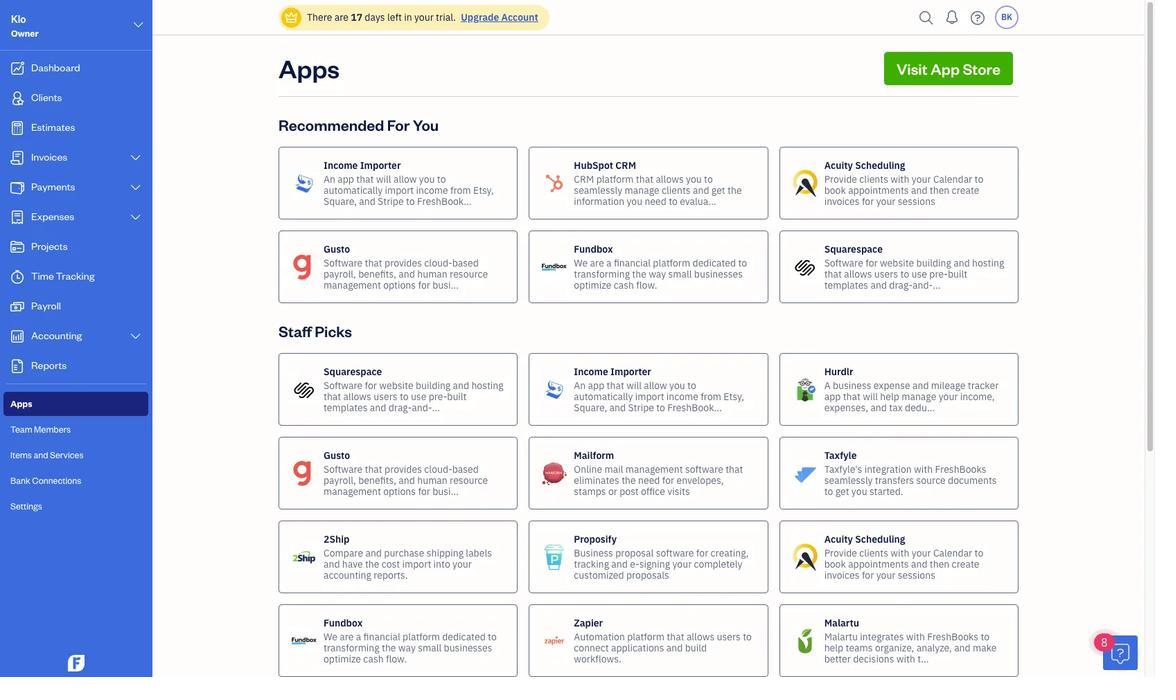 Task type: describe. For each thing, give the bounding box(es) containing it.
fundbox image
[[541, 253, 568, 281]]

based for recommended for you
[[452, 257, 479, 269]]

0 horizontal spatial income
[[416, 184, 448, 196]]

cost
[[382, 558, 400, 571]]

software for gusto image
[[324, 257, 363, 269]]

building for squarespace image on the left bottom of page
[[416, 379, 451, 392]]

2 calendar from the top
[[933, 547, 972, 560]]

organize,
[[875, 642, 914, 654]]

2ship image
[[290, 544, 318, 571]]

accounting link
[[3, 323, 148, 351]]

help inside malartu malartu integrates with freshbooks to help teams organize, analyze, and make better decisions with t...
[[824, 642, 843, 654]]

1 vertical spatial importer
[[610, 366, 651, 378]]

mailform online mail management software that eliminates the need for envelopes, stamps or post office visits
[[574, 449, 743, 498]]

shipping
[[427, 547, 464, 560]]

the inside 2ship compare and purchase shipping labels and have the cost import into your accounting reports.
[[365, 558, 379, 571]]

clients
[[31, 91, 62, 104]]

chevron large down image for payments
[[129, 182, 142, 193]]

settings
[[10, 501, 42, 512]]

0 horizontal spatial an
[[324, 173, 335, 185]]

seamlessly inside taxfyle taxfyle's integration with freshbooks seamlessly transfers source documents to get you started.
[[824, 474, 873, 487]]

upgrade
[[461, 11, 499, 24]]

customized
[[574, 569, 624, 582]]

report image
[[9, 360, 26, 373]]

workflows.
[[574, 653, 621, 666]]

use for squarespace image on the left bottom of page
[[411, 390, 426, 403]]

0 horizontal spatial from
[[450, 184, 471, 196]]

squarespace image
[[791, 253, 819, 281]]

picks
[[315, 322, 352, 341]]

tracker
[[968, 379, 999, 392]]

benefits, for picks
[[358, 474, 396, 487]]

0 vertical spatial are
[[334, 11, 349, 24]]

import inside 2ship compare and purchase shipping labels and have the cost import into your accounting reports.
[[402, 558, 431, 571]]

human for staff picks
[[417, 474, 447, 487]]

use for squarespace icon in the top of the page
[[912, 268, 927, 280]]

bk
[[1001, 12, 1012, 22]]

we for fundbox icon
[[324, 631, 337, 643]]

purchase
[[384, 547, 424, 560]]

completely
[[694, 558, 742, 571]]

to inside taxfyle taxfyle's integration with freshbooks seamlessly transfers source documents to get you started.
[[824, 485, 833, 498]]

hurdlr image
[[791, 376, 819, 404]]

gusto software that provides cloud-based payroll, benefits, and human resource management options for busi... for for
[[324, 243, 488, 291]]

0 vertical spatial freshbook...
[[417, 195, 472, 208]]

0 horizontal spatial etsy,
[[473, 184, 494, 196]]

software inside mailform online mail management software that eliminates the need for envelopes, stamps or post office visits
[[685, 463, 723, 476]]

mailform
[[574, 449, 614, 462]]

search image
[[915, 7, 938, 28]]

0 vertical spatial apps
[[279, 52, 340, 85]]

small for fundbox image
[[668, 268, 692, 280]]

allows right squarespace icon in the top of the page
[[844, 268, 872, 280]]

0 vertical spatial chevron large down image
[[132, 17, 145, 33]]

human for recommended for you
[[417, 268, 447, 280]]

recommended for you
[[279, 115, 439, 134]]

chevron large down image inside expenses link
[[129, 212, 142, 223]]

items
[[10, 450, 32, 461]]

1 horizontal spatial income
[[574, 366, 608, 378]]

make
[[973, 642, 997, 654]]

expenses,
[[824, 402, 868, 414]]

bk button
[[995, 6, 1019, 29]]

chevron large down image for accounting
[[129, 331, 142, 342]]

1 horizontal spatial an
[[574, 379, 586, 392]]

resource for staff picks
[[450, 474, 488, 487]]

busi... for recommended for you
[[432, 279, 459, 291]]

square, for the left income importer image
[[324, 195, 357, 208]]

and inside hubspot crm crm platform that allows you to seamlessly manage clients and get the information you need to evalua...
[[693, 184, 709, 196]]

1 then from the top
[[930, 184, 950, 196]]

stripe for the left income importer image
[[378, 195, 404, 208]]

0 horizontal spatial income importer image
[[290, 169, 318, 197]]

cash for fundbox image
[[614, 279, 634, 291]]

built for squarespace image on the left bottom of page
[[447, 390, 467, 403]]

visits
[[667, 485, 690, 498]]

your inside hurdlr a business expense and mileage tracker app that will help manage your income, expenses, and tax dedu...
[[939, 390, 958, 403]]

proposal
[[615, 547, 654, 560]]

building for squarespace icon in the top of the page
[[916, 257, 951, 269]]

1 horizontal spatial app
[[588, 379, 604, 392]]

evalua...
[[680, 195, 716, 208]]

main element
[[0, 0, 187, 678]]

integrates
[[860, 631, 904, 643]]

projects link
[[3, 234, 148, 262]]

hubspot
[[574, 159, 613, 172]]

cloud- for staff picks
[[424, 463, 452, 476]]

build
[[685, 642, 707, 654]]

stripe for income importer image to the right
[[628, 402, 654, 414]]

decisions
[[853, 653, 894, 666]]

0 vertical spatial import
[[385, 184, 414, 196]]

options for picks
[[383, 485, 416, 498]]

0 horizontal spatial app
[[338, 173, 354, 185]]

1 acuity scheduling image from the top
[[791, 169, 819, 197]]

based for staff picks
[[452, 463, 479, 476]]

store
[[963, 59, 1001, 78]]

that inside zapier automation platform that allows users to connect applications and build workflows.
[[667, 631, 684, 643]]

clients link
[[3, 85, 148, 113]]

timer image
[[9, 270, 26, 284]]

1 horizontal spatial etsy,
[[724, 390, 744, 403]]

accounting
[[31, 329, 82, 342]]

for
[[387, 115, 410, 134]]

0 vertical spatial allow
[[394, 173, 417, 185]]

0 horizontal spatial crm
[[574, 173, 594, 185]]

appointments for 1st acuity scheduling icon from the top of the page
[[848, 184, 909, 196]]

17
[[351, 11, 362, 24]]

services
[[50, 450, 84, 461]]

gusto for for
[[324, 243, 350, 255]]

expense image
[[9, 211, 26, 225]]

mailform image
[[541, 460, 568, 487]]

time tracking
[[31, 270, 94, 283]]

allows right squarespace image on the left bottom of page
[[343, 390, 371, 403]]

and- for squarespace image on the left bottom of page
[[412, 402, 432, 414]]

teams
[[846, 642, 873, 654]]

and inside malartu malartu integrates with freshbooks to help teams organize, analyze, and make better decisions with t...
[[954, 642, 971, 654]]

get inside hubspot crm crm platform that allows you to seamlessly manage clients and get the information you need to evalua...
[[712, 184, 725, 196]]

benefits, for for
[[358, 268, 396, 280]]

cash for fundbox icon
[[363, 653, 384, 666]]

sessions for second acuity scheduling icon from the top
[[898, 569, 935, 582]]

0 horizontal spatial income
[[324, 159, 358, 172]]

platform inside hubspot crm crm platform that allows you to seamlessly manage clients and get the information you need to evalua...
[[596, 173, 634, 185]]

team
[[10, 424, 32, 435]]

in
[[404, 11, 412, 24]]

1 horizontal spatial from
[[701, 390, 721, 403]]

fundbox we are a financial platform dedicated to transforming the way small businesses optimize cash flow. for fundbox icon
[[324, 617, 497, 666]]

visit app store
[[897, 59, 1001, 78]]

apps link
[[3, 392, 148, 416]]

payroll, for for
[[324, 268, 356, 280]]

reports link
[[3, 353, 148, 381]]

software inside proposify business proposal software for creating, tracking and e-signing your completely customized proposals
[[656, 547, 694, 560]]

templates for squarespace image on the left bottom of page
[[324, 402, 368, 414]]

we for fundbox image
[[574, 257, 588, 269]]

bank connections
[[10, 475, 81, 486]]

payments
[[31, 180, 75, 193]]

visit
[[897, 59, 928, 78]]

2 acuity scheduling image from the top
[[791, 544, 819, 571]]

bank connections link
[[3, 469, 148, 493]]

dashboard
[[31, 61, 80, 74]]

and inside zapier automation platform that allows users to connect applications and build workflows.
[[666, 642, 683, 654]]

online
[[574, 463, 602, 476]]

squarespace image
[[290, 376, 318, 404]]

source
[[916, 474, 946, 487]]

started.
[[870, 485, 903, 498]]

proposals
[[626, 569, 669, 582]]

expenses link
[[3, 204, 148, 232]]

projects
[[31, 240, 68, 253]]

connections
[[32, 475, 81, 486]]

cloud- for recommended for you
[[424, 257, 452, 269]]

zapier automation platform that allows users to connect applications and build workflows.
[[574, 617, 752, 666]]

software for squarespace image on the left bottom of page
[[324, 379, 363, 392]]

time tracking link
[[3, 263, 148, 292]]

2 acuity scheduling provide clients with your calendar to book appointments and then create invoices for your sessions from the top
[[824, 533, 983, 582]]

envelopes,
[[677, 474, 724, 487]]

0 horizontal spatial income importer an app that will allow you to automatically import income from etsy, square, and stripe to freshbook...
[[324, 159, 494, 208]]

squarespace for squarespace image on the left bottom of page
[[324, 366, 382, 378]]

software for squarespace icon in the top of the page
[[824, 257, 863, 269]]

chevron large down image for invoices
[[129, 152, 142, 164]]

freshbooks for documents
[[935, 463, 986, 476]]

go to help image
[[967, 7, 989, 28]]

your inside proposify business proposal software for creating, tracking and e-signing your completely customized proposals
[[672, 558, 692, 571]]

eliminates
[[574, 474, 619, 487]]

8 button
[[1094, 634, 1138, 671]]

pre- for squarespace image on the left bottom of page
[[429, 390, 447, 403]]

pre- for squarespace icon in the top of the page
[[929, 268, 948, 280]]

to inside zapier automation platform that allows users to connect applications and build workflows.
[[743, 631, 752, 643]]

that inside mailform online mail management software that eliminates the need for envelopes, stamps or post office visits
[[726, 463, 743, 476]]

apps inside main element
[[10, 398, 32, 410]]

allows inside hubspot crm crm platform that allows you to seamlessly manage clients and get the information you need to evalua...
[[656, 173, 684, 185]]

way for fundbox image
[[649, 268, 666, 280]]

days
[[365, 11, 385, 24]]

dashboard link
[[3, 55, 148, 83]]

with inside taxfyle taxfyle's integration with freshbooks seamlessly transfers source documents to get you started.
[[914, 463, 933, 476]]

manage inside hubspot crm crm platform that allows you to seamlessly manage clients and get the information you need to evalua...
[[625, 184, 659, 196]]

connect
[[574, 642, 609, 654]]

malartu malartu integrates with freshbooks to help teams organize, analyze, and make better decisions with t...
[[824, 617, 997, 666]]

and inside main element
[[34, 450, 48, 461]]

a for fundbox image
[[606, 257, 612, 269]]

management for for
[[324, 279, 381, 291]]

bank
[[10, 475, 30, 486]]

and inside proposify business proposal software for creating, tracking and e-signing your completely customized proposals
[[611, 558, 628, 571]]

stamps
[[574, 485, 606, 498]]

account
[[501, 11, 538, 24]]

1 horizontal spatial allow
[[644, 379, 667, 392]]

app
[[931, 59, 960, 78]]

payroll link
[[3, 293, 148, 322]]

to inside malartu malartu integrates with freshbooks to help teams organize, analyze, and make better decisions with t...
[[981, 631, 990, 643]]

proposify
[[574, 533, 617, 546]]

1 vertical spatial import
[[635, 390, 664, 403]]

fundbox for fundbox image
[[574, 243, 613, 255]]

1 horizontal spatial income importer image
[[541, 376, 568, 404]]

fundbox we are a financial platform dedicated to transforming the way small businesses optimize cash flow. for fundbox image
[[574, 243, 747, 291]]

labels
[[466, 547, 492, 560]]

items and services link
[[3, 443, 148, 468]]

notifications image
[[941, 3, 963, 31]]

gusto image
[[290, 460, 318, 487]]

that inside hurdlr a business expense and mileage tracker app that will help manage your income, expenses, and tax dedu...
[[843, 390, 861, 403]]

a for fundbox icon
[[356, 631, 361, 643]]

are for fundbox icon
[[340, 631, 354, 643]]

platform down reports.
[[403, 631, 440, 643]]

accounting
[[324, 569, 371, 582]]

2 malartu from the top
[[824, 631, 858, 643]]

transforming for fundbox image
[[574, 268, 630, 280]]

built for squarespace icon in the top of the page
[[948, 268, 967, 280]]

seamlessly inside hubspot crm crm platform that allows you to seamlessly manage clients and get the information you need to evalua...
[[574, 184, 622, 196]]

the inside hubspot crm crm platform that allows you to seamlessly manage clients and get the information you need to evalua...
[[728, 184, 742, 196]]

creating,
[[711, 547, 749, 560]]

estimates
[[31, 121, 75, 134]]

a
[[824, 379, 831, 392]]

payroll
[[31, 299, 61, 313]]

optimize for fundbox image
[[574, 279, 611, 291]]

resource for recommended for you
[[450, 268, 488, 280]]

2ship
[[324, 533, 350, 546]]

acuity for second acuity scheduling icon from the top
[[824, 533, 853, 546]]

0 vertical spatial crm
[[616, 159, 636, 172]]

users for squarespace icon in the top of the page
[[874, 268, 898, 280]]

expenses
[[31, 210, 74, 223]]

will inside hurdlr a business expense and mileage tracker app that will help manage your income, expenses, and tax dedu...
[[863, 390, 878, 403]]

squarespace software for website building and hosting that allows users to use pre-built templates and drag-and-... for squarespace icon in the top of the page
[[824, 243, 1004, 291]]

there are 17 days left in your trial. upgrade account
[[307, 11, 538, 24]]



Task type: vqa. For each thing, say whether or not it's contained in the screenshot.
income
yes



Task type: locate. For each thing, give the bounding box(es) containing it.
provides
[[385, 257, 422, 269], [385, 463, 422, 476]]

need inside mailform online mail management software that eliminates the need for envelopes, stamps or post office visits
[[638, 474, 660, 487]]

payments link
[[3, 174, 148, 202]]

management inside mailform online mail management software that eliminates the need for envelopes, stamps or post office visits
[[626, 463, 683, 476]]

1 vertical spatial drag-
[[389, 402, 412, 414]]

left
[[387, 11, 402, 24]]

the inside mailform online mail management software that eliminates the need for envelopes, stamps or post office visits
[[622, 474, 636, 487]]

1 create from the top
[[952, 184, 979, 196]]

2 options from the top
[[383, 485, 416, 498]]

are right fundbox image
[[590, 257, 604, 269]]

0 vertical spatial flow.
[[636, 279, 657, 291]]

0 horizontal spatial ...
[[432, 402, 440, 414]]

software right squarespace image on the left bottom of page
[[324, 379, 363, 392]]

taxfyle image
[[791, 460, 819, 487]]

are for fundbox image
[[590, 257, 604, 269]]

you inside taxfyle taxfyle's integration with freshbooks seamlessly transfers source documents to get you started.
[[852, 485, 867, 498]]

dedicated for fundbox icon
[[442, 631, 486, 643]]

manage inside hurdlr a business expense and mileage tracker app that will help manage your income, expenses, and tax dedu...
[[902, 390, 936, 403]]

automatically
[[324, 184, 383, 196], [574, 390, 633, 403]]

chevron large down image inside the invoices link
[[129, 152, 142, 164]]

you
[[413, 115, 439, 134]]

1 payroll, from the top
[[324, 268, 356, 280]]

into
[[434, 558, 450, 571]]

0 vertical spatial an
[[324, 173, 335, 185]]

estimates link
[[3, 114, 148, 143]]

busi... for staff picks
[[432, 485, 459, 498]]

1 appointments from the top
[[848, 184, 909, 196]]

money image
[[9, 300, 26, 314]]

hubspot crm image
[[541, 169, 568, 197]]

squarespace software for website building and hosting that allows users to use pre-built templates and drag-and-... for squarespace image on the left bottom of page
[[324, 366, 504, 414]]

1 vertical spatial software
[[656, 547, 694, 560]]

post
[[620, 485, 639, 498]]

0 vertical spatial squarespace
[[824, 243, 883, 255]]

for
[[862, 195, 874, 208], [866, 257, 878, 269], [418, 279, 430, 291], [365, 379, 377, 392], [662, 474, 674, 487], [418, 485, 430, 498], [696, 547, 708, 560], [862, 569, 874, 582]]

templates right squarespace icon in the top of the page
[[824, 279, 868, 291]]

zapier image
[[541, 627, 568, 655]]

1 vertical spatial we
[[324, 631, 337, 643]]

1 malartu from the top
[[824, 617, 859, 630]]

optimize right fundbox image
[[574, 279, 611, 291]]

2 scheduling from the top
[[855, 533, 905, 546]]

website
[[880, 257, 914, 269], [379, 379, 413, 392]]

team members link
[[3, 418, 148, 442]]

gusto right gusto image
[[324, 243, 350, 255]]

businesses
[[694, 268, 743, 280], [444, 642, 492, 654]]

1 benefits, from the top
[[358, 268, 396, 280]]

payment image
[[9, 181, 26, 195]]

2 busi... from the top
[[432, 485, 459, 498]]

invoice image
[[9, 151, 26, 165]]

platform right automation
[[627, 631, 665, 643]]

your
[[414, 11, 434, 24], [912, 173, 931, 185], [876, 195, 896, 208], [939, 390, 958, 403], [912, 547, 931, 560], [453, 558, 472, 571], [672, 558, 692, 571], [876, 569, 896, 582]]

users for squarespace image on the left bottom of page
[[374, 390, 397, 403]]

help left dedu...
[[880, 390, 899, 403]]

need left "visits"
[[638, 474, 660, 487]]

business
[[574, 547, 613, 560]]

1 vertical spatial calendar
[[933, 547, 972, 560]]

hosting for squarespace icon in the top of the page
[[972, 257, 1004, 269]]

0 vertical spatial acuity
[[824, 159, 853, 172]]

2 gusto software that provides cloud-based payroll, benefits, and human resource management options for busi... from the top
[[324, 449, 488, 498]]

1 horizontal spatial square,
[[574, 402, 607, 414]]

0 vertical spatial software
[[685, 463, 723, 476]]

transforming right fundbox icon
[[324, 642, 380, 654]]

human
[[417, 268, 447, 280], [417, 474, 447, 487]]

acuity for 1st acuity scheduling icon from the top of the page
[[824, 159, 853, 172]]

0 vertical spatial help
[[880, 390, 899, 403]]

1 human from the top
[[417, 268, 447, 280]]

software
[[324, 257, 363, 269], [824, 257, 863, 269], [324, 379, 363, 392], [324, 463, 363, 476]]

1 horizontal spatial help
[[880, 390, 899, 403]]

0 vertical spatial manage
[[625, 184, 659, 196]]

create
[[952, 184, 979, 196], [952, 558, 979, 571]]

visit app store link
[[884, 52, 1013, 85]]

transforming right fundbox image
[[574, 268, 630, 280]]

seamlessly down hubspot
[[574, 184, 622, 196]]

help left teams
[[824, 642, 843, 654]]

0 vertical spatial appointments
[[848, 184, 909, 196]]

square, for income importer image to the right
[[574, 402, 607, 414]]

acuity scheduling provide clients with your calendar to book appointments and then create invoices for your sessions
[[824, 159, 983, 208], [824, 533, 983, 582]]

businesses for fundbox icon
[[444, 642, 492, 654]]

chevron large down image down estimates link
[[129, 152, 142, 164]]

clients for 1st acuity scheduling icon from the top of the page
[[859, 173, 888, 185]]

2 cloud- from the top
[[424, 463, 452, 476]]

platform down hubspot
[[596, 173, 634, 185]]

0 horizontal spatial importer
[[360, 159, 401, 172]]

sessions for 1st acuity scheduling icon from the top of the page
[[898, 195, 935, 208]]

templates for squarespace icon in the top of the page
[[824, 279, 868, 291]]

allows right applications
[[687, 631, 715, 643]]

1 horizontal spatial businesses
[[694, 268, 743, 280]]

1 horizontal spatial building
[[916, 257, 951, 269]]

dedicated for fundbox image
[[693, 257, 736, 269]]

are right fundbox icon
[[340, 631, 354, 643]]

0 vertical spatial a
[[606, 257, 612, 269]]

chevron large down image inside payments link
[[129, 182, 142, 193]]

0 vertical spatial management
[[324, 279, 381, 291]]

1 horizontal spatial apps
[[279, 52, 340, 85]]

0 vertical spatial gusto software that provides cloud-based payroll, benefits, and human resource management options for busi...
[[324, 243, 488, 291]]

platform down evalua...
[[653, 257, 690, 269]]

apps up team
[[10, 398, 32, 410]]

users
[[874, 268, 898, 280], [374, 390, 397, 403], [717, 631, 741, 643]]

income importer an app that will allow you to automatically import income from etsy, square, and stripe to freshbook...
[[324, 159, 494, 208], [574, 366, 744, 414]]

2 benefits, from the top
[[358, 474, 396, 487]]

there
[[307, 11, 332, 24]]

will for the left income importer image
[[376, 173, 391, 185]]

resource center badge image
[[1103, 636, 1138, 671]]

2 payroll, from the top
[[324, 474, 356, 487]]

2 invoices from the top
[[824, 569, 860, 582]]

malartu up the "better"
[[824, 631, 858, 643]]

dedicated
[[693, 257, 736, 269], [442, 631, 486, 643]]

platform
[[596, 173, 634, 185], [653, 257, 690, 269], [403, 631, 440, 643], [627, 631, 665, 643]]

software up proposals
[[656, 547, 694, 560]]

automation
[[574, 631, 625, 643]]

1 horizontal spatial automatically
[[574, 390, 633, 403]]

drag- for squarespace icon in the top of the page
[[889, 279, 913, 291]]

crm right hubspot
[[616, 159, 636, 172]]

freshbooks image
[[65, 656, 87, 672]]

chevron large down image
[[129, 152, 142, 164], [129, 182, 142, 193], [129, 331, 142, 342]]

crown image
[[284, 10, 299, 25]]

0 horizontal spatial dedicated
[[442, 631, 486, 643]]

chevron large down image
[[132, 17, 145, 33], [129, 212, 142, 223]]

...
[[933, 279, 941, 291], [432, 402, 440, 414]]

1 horizontal spatial manage
[[902, 390, 936, 403]]

0 horizontal spatial website
[[379, 379, 413, 392]]

1 calendar from the top
[[933, 173, 972, 185]]

expense
[[874, 379, 910, 392]]

seamlessly down taxfyle on the bottom right
[[824, 474, 873, 487]]

square,
[[324, 195, 357, 208], [574, 402, 607, 414]]

1 horizontal spatial seamlessly
[[824, 474, 873, 487]]

better
[[824, 653, 851, 666]]

allows inside zapier automation platform that allows users to connect applications and build workflows.
[[687, 631, 715, 643]]

1 horizontal spatial freshbook...
[[667, 402, 722, 414]]

freshbooks inside malartu malartu integrates with freshbooks to help teams organize, analyze, and make better decisions with t...
[[927, 631, 979, 643]]

1 horizontal spatial optimize
[[574, 279, 611, 291]]

clients for second acuity scheduling icon from the top
[[859, 547, 888, 560]]

automatically for income importer image to the right
[[574, 390, 633, 403]]

0 horizontal spatial fundbox we are a financial platform dedicated to transforming the way small businesses optimize cash flow.
[[324, 617, 497, 666]]

2 gusto from the top
[[324, 449, 350, 462]]

need left evalua...
[[645, 195, 667, 208]]

transfers
[[875, 474, 914, 487]]

0 vertical spatial drag-
[[889, 279, 913, 291]]

klo
[[11, 12, 26, 26]]

users inside zapier automation platform that allows users to connect applications and build workflows.
[[717, 631, 741, 643]]

1 vertical spatial provides
[[385, 463, 422, 476]]

1 busi... from the top
[[432, 279, 459, 291]]

0 vertical spatial dedicated
[[693, 257, 736, 269]]

provides for picks
[[385, 463, 422, 476]]

2 appointments from the top
[[848, 558, 909, 571]]

0 vertical spatial seamlessly
[[574, 184, 622, 196]]

for inside mailform online mail management software that eliminates the need for envelopes, stamps or post office visits
[[662, 474, 674, 487]]

1 horizontal spatial use
[[912, 268, 927, 280]]

fundbox image
[[290, 627, 318, 655]]

management up 2ship
[[324, 485, 381, 498]]

1 vertical spatial gusto software that provides cloud-based payroll, benefits, and human resource management options for busi...
[[324, 449, 488, 498]]

staff
[[279, 322, 312, 341]]

allows up evalua...
[[656, 173, 684, 185]]

chevron large down image down payroll link
[[129, 331, 142, 342]]

automatically down recommended for you
[[324, 184, 383, 196]]

1 vertical spatial freshbooks
[[927, 631, 979, 643]]

1 vertical spatial income importer image
[[541, 376, 568, 404]]

squarespace down "picks"
[[324, 366, 382, 378]]

chart image
[[9, 330, 26, 344]]

1 vertical spatial chevron large down image
[[129, 182, 142, 193]]

tracking
[[574, 558, 609, 571]]

2 provide from the top
[[824, 547, 857, 560]]

1 vertical spatial freshbook...
[[667, 402, 722, 414]]

fundbox right fundbox icon
[[324, 617, 363, 630]]

1 vertical spatial financial
[[363, 631, 400, 643]]

1 vertical spatial need
[[638, 474, 660, 487]]

1 vertical spatial create
[[952, 558, 979, 571]]

1 acuity from the top
[[824, 159, 853, 172]]

0 vertical spatial create
[[952, 184, 979, 196]]

cloud-
[[424, 257, 452, 269], [424, 463, 452, 476]]

appointments
[[848, 184, 909, 196], [848, 558, 909, 571]]

a right fundbox image
[[606, 257, 612, 269]]

hurdlr
[[824, 366, 853, 378]]

software right gusto image
[[324, 257, 363, 269]]

scheduling for second acuity scheduling icon from the top
[[855, 533, 905, 546]]

1 vertical spatial get
[[835, 485, 849, 498]]

malartu up teams
[[824, 617, 859, 630]]

freshbooks
[[935, 463, 986, 476], [927, 631, 979, 643]]

1 horizontal spatial flow.
[[636, 279, 657, 291]]

way for fundbox icon
[[398, 642, 416, 654]]

and- for squarespace icon in the top of the page
[[913, 279, 933, 291]]

1 chevron large down image from the top
[[129, 152, 142, 164]]

1 vertical spatial acuity scheduling image
[[791, 544, 819, 571]]

financial
[[614, 257, 651, 269], [363, 631, 400, 643]]

owner
[[11, 28, 39, 39]]

flow. for fundbox image
[[636, 279, 657, 291]]

... for squarespace image on the left bottom of page
[[432, 402, 440, 414]]

1 horizontal spatial income
[[667, 390, 699, 403]]

get inside taxfyle taxfyle's integration with freshbooks seamlessly transfers source documents to get you started.
[[835, 485, 849, 498]]

0 vertical spatial transforming
[[574, 268, 630, 280]]

transforming for fundbox icon
[[324, 642, 380, 654]]

hosting for squarespace image on the left bottom of page
[[471, 379, 504, 392]]

1 vertical spatial stripe
[[628, 402, 654, 414]]

0 vertical spatial fundbox
[[574, 243, 613, 255]]

1 vertical spatial crm
[[574, 173, 594, 185]]

1 cloud- from the top
[[424, 257, 452, 269]]

2 sessions from the top
[[898, 569, 935, 582]]

management up office
[[626, 463, 683, 476]]

gusto image
[[290, 253, 318, 281]]

provides for for
[[385, 257, 422, 269]]

office
[[641, 485, 665, 498]]

squarespace right squarespace icon in the top of the page
[[824, 243, 883, 255]]

a right fundbox icon
[[356, 631, 361, 643]]

appointments for second acuity scheduling icon from the top
[[848, 558, 909, 571]]

etsy,
[[473, 184, 494, 196], [724, 390, 744, 403]]

2 resource from the top
[[450, 474, 488, 487]]

1 gusto software that provides cloud-based payroll, benefits, and human resource management options for busi... from the top
[[324, 243, 488, 291]]

app inside hurdlr a business expense and mileage tracker app that will help manage your income, expenses, and tax dedu...
[[824, 390, 841, 403]]

need inside hubspot crm crm platform that allows you to seamlessly manage clients and get the information you need to evalua...
[[645, 195, 667, 208]]

drag- for squarespace image on the left bottom of page
[[389, 402, 412, 414]]

mail
[[605, 463, 623, 476]]

2 horizontal spatial users
[[874, 268, 898, 280]]

have
[[342, 558, 363, 571]]

apps
[[279, 52, 340, 85], [10, 398, 32, 410]]

management up "picks"
[[324, 279, 381, 291]]

1 resource from the top
[[450, 268, 488, 280]]

settings link
[[3, 495, 148, 519]]

1 horizontal spatial built
[[948, 268, 967, 280]]

2 chevron large down image from the top
[[129, 182, 142, 193]]

1 vertical spatial appointments
[[848, 558, 909, 571]]

proposify image
[[541, 544, 568, 571]]

crm down hubspot
[[574, 173, 594, 185]]

options for for
[[383, 279, 416, 291]]

website for squarespace icon in the top of the page
[[880, 257, 914, 269]]

0 vertical spatial options
[[383, 279, 416, 291]]

are left 17
[[334, 11, 349, 24]]

0 vertical spatial businesses
[[694, 268, 743, 280]]

1 horizontal spatial ...
[[933, 279, 941, 291]]

businesses for fundbox image
[[694, 268, 743, 280]]

0 horizontal spatial businesses
[[444, 642, 492, 654]]

templates right squarespace image on the left bottom of page
[[324, 402, 368, 414]]

1 options from the top
[[383, 279, 416, 291]]

invoices link
[[3, 144, 148, 173]]

help inside hurdlr a business expense and mileage tracker app that will help manage your income, expenses, and tax dedu...
[[880, 390, 899, 403]]

payroll, for picks
[[324, 474, 356, 487]]

1 horizontal spatial users
[[717, 631, 741, 643]]

1 provides from the top
[[385, 257, 422, 269]]

freshbooks right the transfers
[[935, 463, 986, 476]]

management for picks
[[324, 485, 381, 498]]

1 vertical spatial then
[[930, 558, 950, 571]]

1 horizontal spatial income importer an app that will allow you to automatically import income from etsy, square, and stripe to freshbook...
[[574, 366, 744, 414]]

1 vertical spatial dedicated
[[442, 631, 486, 643]]

1 gusto from the top
[[324, 243, 350, 255]]

2 based from the top
[[452, 463, 479, 476]]

1 based from the top
[[452, 257, 479, 269]]

and
[[693, 184, 709, 196], [911, 184, 928, 196], [359, 195, 375, 208], [954, 257, 970, 269], [399, 268, 415, 280], [871, 279, 887, 291], [453, 379, 469, 392], [913, 379, 929, 392], [370, 402, 386, 414], [609, 402, 626, 414], [871, 402, 887, 414], [34, 450, 48, 461], [399, 474, 415, 487], [365, 547, 382, 560], [324, 558, 340, 571], [611, 558, 628, 571], [911, 558, 928, 571], [666, 642, 683, 654], [954, 642, 971, 654]]

squarespace for squarespace icon in the top of the page
[[824, 243, 883, 255]]

freshbooks for organize,
[[927, 631, 979, 643]]

signing
[[639, 558, 670, 571]]

2 vertical spatial are
[[340, 631, 354, 643]]

1 sessions from the top
[[898, 195, 935, 208]]

financial for fundbox icon
[[363, 631, 400, 643]]

1 vertical spatial allow
[[644, 379, 667, 392]]

3 chevron large down image from the top
[[129, 331, 142, 342]]

create for second acuity scheduling icon from the top
[[952, 558, 979, 571]]

1 vertical spatial transforming
[[324, 642, 380, 654]]

payroll, right gusto icon
[[324, 474, 356, 487]]

fundbox for fundbox icon
[[324, 617, 363, 630]]

taxfyle taxfyle's integration with freshbooks seamlessly transfers source documents to get you started.
[[824, 449, 997, 498]]

malartu image
[[791, 627, 819, 655]]

business
[[833, 379, 871, 392]]

estimate image
[[9, 121, 26, 135]]

1 book from the top
[[824, 184, 846, 196]]

flow. for fundbox icon
[[386, 653, 407, 666]]

client image
[[9, 91, 26, 105]]

project image
[[9, 240, 26, 254]]

we
[[574, 257, 588, 269], [324, 631, 337, 643]]

gusto for picks
[[324, 449, 350, 462]]

2 acuity from the top
[[824, 533, 853, 546]]

upgrade account link
[[458, 11, 538, 24]]

0 horizontal spatial financial
[[363, 631, 400, 643]]

2 book from the top
[[824, 558, 846, 571]]

1 vertical spatial busi...
[[432, 485, 459, 498]]

1 provide from the top
[[824, 173, 857, 185]]

2 vertical spatial import
[[402, 558, 431, 571]]

software right squarespace icon in the top of the page
[[824, 257, 863, 269]]

dashboard image
[[9, 62, 26, 76]]

acuity scheduling image
[[791, 169, 819, 197], [791, 544, 819, 571]]

1 vertical spatial an
[[574, 379, 586, 392]]

0 vertical spatial busi...
[[432, 279, 459, 291]]

clients inside hubspot crm crm platform that allows you to seamlessly manage clients and get the information you need to evalua...
[[662, 184, 691, 196]]

2 provides from the top
[[385, 463, 422, 476]]

taxfyle's
[[824, 463, 862, 476]]

0 vertical spatial ...
[[933, 279, 941, 291]]

that inside hubspot crm crm platform that allows you to seamlessly manage clients and get the information you need to evalua...
[[636, 173, 653, 185]]

payroll, right gusto image
[[324, 268, 356, 280]]

cash
[[614, 279, 634, 291], [363, 653, 384, 666]]

optimize for fundbox icon
[[324, 653, 361, 666]]

1 vertical spatial apps
[[10, 398, 32, 410]]

mileage
[[931, 379, 966, 392]]

1 horizontal spatial fundbox we are a financial platform dedicated to transforming the way small businesses optimize cash flow.
[[574, 243, 747, 291]]

zapier
[[574, 617, 603, 630]]

fundbox right fundbox image
[[574, 243, 613, 255]]

0 vertical spatial income
[[324, 159, 358, 172]]

0 vertical spatial human
[[417, 268, 447, 280]]

create for 1st acuity scheduling icon from the top of the page
[[952, 184, 979, 196]]

tracking
[[56, 270, 94, 283]]

... for squarespace icon in the top of the page
[[933, 279, 941, 291]]

software up "visits"
[[685, 463, 723, 476]]

2 create from the top
[[952, 558, 979, 571]]

freshbooks up t...
[[927, 631, 979, 643]]

automatically up mailform
[[574, 390, 633, 403]]

0 vertical spatial use
[[912, 268, 927, 280]]

chevron large down image down the invoices link
[[129, 182, 142, 193]]

payroll,
[[324, 268, 356, 280], [324, 474, 356, 487]]

manage
[[625, 184, 659, 196], [902, 390, 936, 403]]

1 vertical spatial flow.
[[386, 653, 407, 666]]

from
[[450, 184, 471, 196], [701, 390, 721, 403]]

0 horizontal spatial flow.
[[386, 653, 407, 666]]

1 invoices from the top
[[824, 195, 860, 208]]

1 vertical spatial square,
[[574, 402, 607, 414]]

tax
[[889, 402, 903, 414]]

2 then from the top
[[930, 558, 950, 571]]

squarespace
[[824, 243, 883, 255], [324, 366, 382, 378]]

income importer image
[[290, 169, 318, 197], [541, 376, 568, 404]]

2 human from the top
[[417, 474, 447, 487]]

1 scheduling from the top
[[855, 159, 905, 172]]

0 vertical spatial income
[[416, 184, 448, 196]]

small for fundbox icon
[[418, 642, 442, 654]]

applications
[[611, 642, 664, 654]]

the
[[728, 184, 742, 196], [632, 268, 646, 280], [622, 474, 636, 487], [365, 558, 379, 571], [382, 642, 396, 654]]

sessions
[[898, 195, 935, 208], [898, 569, 935, 582]]

hosting
[[972, 257, 1004, 269], [471, 379, 504, 392]]

1 vertical spatial pre-
[[429, 390, 447, 403]]

will for income importer image to the right
[[626, 379, 642, 392]]

website for squarespace image on the left bottom of page
[[379, 379, 413, 392]]

0 vertical spatial income importer an app that will allow you to automatically import income from etsy, square, and stripe to freshbook...
[[324, 159, 494, 208]]

optimize right fundbox icon
[[324, 653, 361, 666]]

proposify business proposal software for creating, tracking and e-signing your completely customized proposals
[[574, 533, 749, 582]]

for inside proposify business proposal software for creating, tracking and e-signing your completely customized proposals
[[696, 547, 708, 560]]

1 horizontal spatial importer
[[610, 366, 651, 378]]

1 horizontal spatial crm
[[616, 159, 636, 172]]

0 vertical spatial stripe
[[378, 195, 404, 208]]

software right gusto icon
[[324, 463, 363, 476]]

team members
[[10, 424, 71, 435]]

0 horizontal spatial pre-
[[429, 390, 447, 403]]

1 acuity scheduling provide clients with your calendar to book appointments and then create invoices for your sessions from the top
[[824, 159, 983, 208]]

software for gusto icon
[[324, 463, 363, 476]]

0 horizontal spatial help
[[824, 642, 843, 654]]

0 vertical spatial square,
[[324, 195, 357, 208]]

gusto software that provides cloud-based payroll, benefits, and human resource management options for busi...
[[324, 243, 488, 291], [324, 449, 488, 498]]

1 vertical spatial income
[[667, 390, 699, 403]]

0 vertical spatial sessions
[[898, 195, 935, 208]]

seamlessly
[[574, 184, 622, 196], [824, 474, 873, 487]]

financial for fundbox image
[[614, 257, 651, 269]]

we right fundbox icon
[[324, 631, 337, 643]]

0 vertical spatial website
[[880, 257, 914, 269]]

1 vertical spatial building
[[416, 379, 451, 392]]

your inside 2ship compare and purchase shipping labels and have the cost import into your accounting reports.
[[453, 558, 472, 571]]

gusto right gusto icon
[[324, 449, 350, 462]]

invoices
[[31, 150, 67, 164]]

documents
[[948, 474, 997, 487]]

0 vertical spatial importer
[[360, 159, 401, 172]]

gusto software that provides cloud-based payroll, benefits, and human resource management options for busi... for picks
[[324, 449, 488, 498]]

an
[[324, 173, 335, 185], [574, 379, 586, 392]]

taxfyle
[[824, 449, 857, 462]]

automatically for the left income importer image
[[324, 184, 383, 196]]

apps down there
[[279, 52, 340, 85]]

scheduling for 1st acuity scheduling icon from the top of the page
[[855, 159, 905, 172]]

platform inside zapier automation platform that allows users to connect applications and build workflows.
[[627, 631, 665, 643]]

freshbooks inside taxfyle taxfyle's integration with freshbooks seamlessly transfers source documents to get you started.
[[935, 463, 986, 476]]

we right fundbox image
[[574, 257, 588, 269]]



